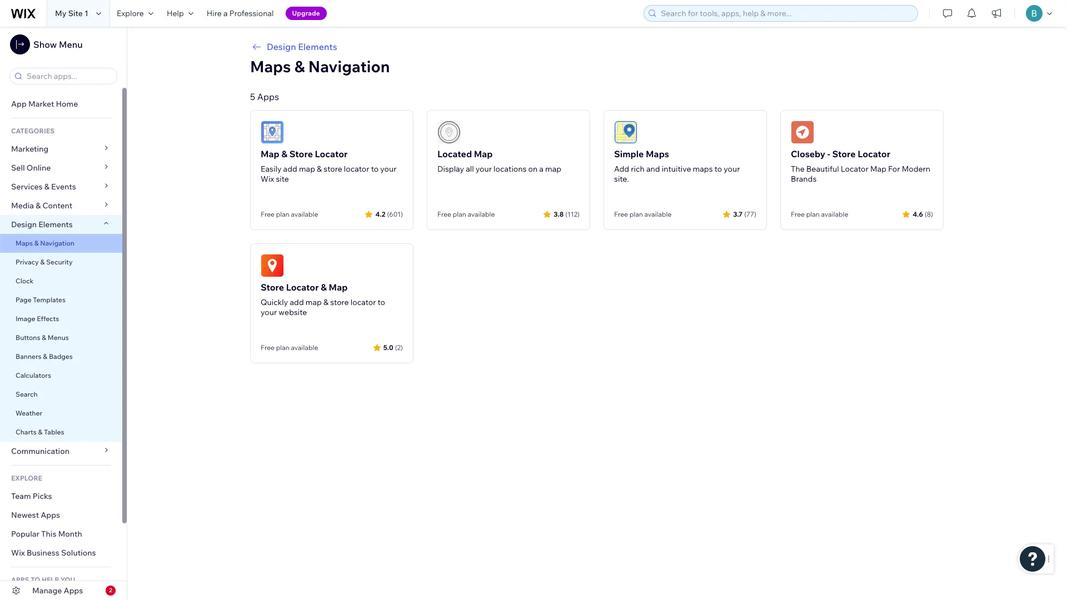 Task type: locate. For each thing, give the bounding box(es) containing it.
0 horizontal spatial elements
[[38, 220, 73, 230]]

2
[[109, 587, 112, 594]]

add inside map & store locator easily add map & store locator to your wix site
[[283, 164, 297, 174]]

store inside map & store locator easily add map & store locator to your wix site
[[290, 148, 313, 160]]

1 horizontal spatial navigation
[[308, 57, 390, 76]]

design
[[267, 41, 296, 52], [11, 220, 37, 230]]

map
[[299, 164, 315, 174], [545, 164, 562, 174], [306, 297, 322, 307]]

1 vertical spatial locator
[[351, 297, 376, 307]]

sell online
[[11, 163, 51, 173]]

search link
[[0, 385, 122, 404]]

available down all
[[468, 210, 495, 219]]

free for located map
[[438, 210, 451, 219]]

app market home
[[11, 99, 78, 109]]

team
[[11, 491, 31, 502]]

wix business solutions
[[11, 548, 96, 558]]

plan down display
[[453, 210, 466, 219]]

banners
[[16, 353, 41, 361]]

locator
[[344, 164, 369, 174], [351, 297, 376, 307]]

media & content link
[[0, 196, 122, 215]]

free plan available down all
[[438, 210, 495, 219]]

0 horizontal spatial a
[[223, 8, 228, 18]]

apps right 5 on the left of the page
[[257, 91, 279, 102]]

a right 'hire'
[[223, 8, 228, 18]]

1 vertical spatial add
[[290, 297, 304, 307]]

map right on
[[545, 164, 562, 174]]

map inside store locator & map quickly add map & store locator to your website
[[329, 282, 348, 293]]

store inside map & store locator easily add map & store locator to your wix site
[[324, 164, 342, 174]]

a
[[223, 8, 228, 18], [540, 164, 544, 174]]

1 vertical spatial design
[[11, 220, 37, 230]]

available for -
[[821, 210, 849, 219]]

0 horizontal spatial store
[[261, 282, 284, 293]]

maps & navigation inside sidebar element
[[16, 239, 74, 247]]

available down map & store locator easily add map & store locator to your wix site
[[291, 210, 318, 219]]

locator inside store locator & map quickly add map & store locator to your website
[[351, 297, 376, 307]]

available down beautiful
[[821, 210, 849, 219]]

1 vertical spatial design elements
[[11, 220, 73, 230]]

1 vertical spatial maps
[[646, 148, 669, 160]]

your left website
[[261, 307, 277, 317]]

free down quickly
[[261, 344, 275, 352]]

sell online link
[[0, 158, 122, 177]]

maps up 5 apps
[[250, 57, 291, 76]]

map inside map & store locator easily add map & store locator to your wix site
[[299, 164, 315, 174]]

free down brands
[[791, 210, 805, 219]]

free down easily
[[261, 210, 275, 219]]

apps
[[257, 91, 279, 102], [41, 510, 60, 520], [64, 586, 83, 596]]

1 horizontal spatial a
[[540, 164, 544, 174]]

to inside store locator & map quickly add map & store locator to your website
[[378, 297, 385, 307]]

tables
[[44, 428, 64, 436]]

a right on
[[540, 164, 544, 174]]

store for &
[[290, 148, 313, 160]]

privacy & security
[[16, 258, 73, 266]]

maps up and
[[646, 148, 669, 160]]

closeby - store locator the beautiful locator map for modern brands
[[791, 148, 931, 184]]

your right maps
[[724, 164, 740, 174]]

your inside map & store locator easily add map & store locator to your wix site
[[380, 164, 397, 174]]

to inside map & store locator easily add map & store locator to your wix site
[[371, 164, 379, 174]]

explore
[[11, 474, 42, 483]]

your right all
[[476, 164, 492, 174]]

design elements inside sidebar element
[[11, 220, 73, 230]]

to for store locator & map
[[378, 297, 385, 307]]

wix down popular
[[11, 548, 25, 558]]

apps up this
[[41, 510, 60, 520]]

&
[[294, 57, 305, 76], [282, 148, 288, 160], [317, 164, 322, 174], [44, 182, 49, 192], [36, 201, 41, 211], [34, 239, 39, 247], [40, 258, 45, 266], [321, 282, 327, 293], [324, 297, 329, 307], [42, 334, 46, 342], [43, 353, 47, 361], [38, 428, 42, 436]]

free plan available down site.
[[614, 210, 672, 219]]

quickly
[[261, 297, 288, 307]]

a inside 'located map display all your locations on a map'
[[540, 164, 544, 174]]

free plan available down "site"
[[261, 210, 318, 219]]

plan for located
[[453, 210, 466, 219]]

4.2
[[376, 210, 386, 218]]

apps down the you
[[64, 586, 83, 596]]

1 vertical spatial elements
[[38, 220, 73, 230]]

store inside store locator & map quickly add map & store locator to your website
[[330, 297, 349, 307]]

0 horizontal spatial navigation
[[40, 239, 74, 247]]

0 horizontal spatial apps
[[41, 510, 60, 520]]

1 vertical spatial wix
[[11, 548, 25, 558]]

free
[[261, 210, 275, 219], [438, 210, 451, 219], [614, 210, 628, 219], [791, 210, 805, 219], [261, 344, 275, 352]]

1 vertical spatial navigation
[[40, 239, 74, 247]]

available for maps
[[645, 210, 672, 219]]

home
[[56, 99, 78, 109]]

free for store locator & map
[[261, 344, 275, 352]]

design inside sidebar element
[[11, 220, 37, 230]]

your inside store locator & map quickly add map & store locator to your website
[[261, 307, 277, 317]]

plan for closeby
[[807, 210, 820, 219]]

map inside store locator & map quickly add map & store locator to your website
[[306, 297, 322, 307]]

add for &
[[283, 164, 297, 174]]

page templates
[[16, 296, 67, 304]]

plan down brands
[[807, 210, 820, 219]]

closeby - store locator logo image
[[791, 121, 815, 144]]

0 horizontal spatial design elements
[[11, 220, 73, 230]]

maps & navigation up privacy & security
[[16, 239, 74, 247]]

apps for newest apps
[[41, 510, 60, 520]]

free plan available for map
[[438, 210, 495, 219]]

maps up privacy
[[16, 239, 33, 247]]

banners & badges
[[16, 353, 73, 361]]

store for map & store locator
[[324, 164, 342, 174]]

to
[[371, 164, 379, 174], [715, 164, 722, 174], [378, 297, 385, 307]]

business
[[27, 548, 59, 558]]

show menu button
[[10, 34, 83, 54]]

0 horizontal spatial wix
[[11, 548, 25, 558]]

1 horizontal spatial maps & navigation
[[250, 57, 390, 76]]

modern
[[902, 164, 931, 174]]

store locator & map logo image
[[261, 254, 284, 277]]

rich
[[631, 164, 645, 174]]

services
[[11, 182, 43, 192]]

maps
[[250, 57, 291, 76], [646, 148, 669, 160], [16, 239, 33, 247]]

1 vertical spatial design elements link
[[0, 215, 122, 234]]

add
[[283, 164, 297, 174], [290, 297, 304, 307]]

show
[[33, 39, 57, 50]]

upgrade
[[292, 9, 320, 17]]

(601)
[[387, 210, 403, 218]]

free down display
[[438, 210, 451, 219]]

0 vertical spatial maps & navigation
[[250, 57, 390, 76]]

available down and
[[645, 210, 672, 219]]

newest
[[11, 510, 39, 520]]

5.0
[[383, 343, 393, 352]]

plan
[[276, 210, 290, 219], [453, 210, 466, 219], [630, 210, 643, 219], [807, 210, 820, 219], [276, 344, 290, 352]]

intuitive
[[662, 164, 691, 174]]

map & store locator easily add map & store locator to your wix site
[[261, 148, 397, 184]]

located map display all your locations on a map
[[438, 148, 562, 174]]

0 vertical spatial locator
[[344, 164, 369, 174]]

design elements down media & content
[[11, 220, 73, 230]]

map right "site"
[[299, 164, 315, 174]]

maps inside sidebar element
[[16, 239, 33, 247]]

design down media
[[11, 220, 37, 230]]

on
[[528, 164, 538, 174]]

communication link
[[0, 442, 122, 461]]

0 horizontal spatial design elements link
[[0, 215, 122, 234]]

1 horizontal spatial design
[[267, 41, 296, 52]]

and
[[647, 164, 660, 174]]

your up the "4.2 (601)" at top
[[380, 164, 397, 174]]

0 vertical spatial add
[[283, 164, 297, 174]]

0 horizontal spatial maps & navigation
[[16, 239, 74, 247]]

map & store locator logo image
[[261, 121, 284, 144]]

to up 4.2
[[371, 164, 379, 174]]

hire
[[207, 8, 222, 18]]

elements down upgrade button
[[298, 41, 337, 52]]

add inside store locator & map quickly add map & store locator to your website
[[290, 297, 304, 307]]

2 horizontal spatial store
[[833, 148, 856, 160]]

wix inside sidebar element
[[11, 548, 25, 558]]

you
[[60, 576, 75, 584]]

store inside closeby - store locator the beautiful locator map for modern brands
[[833, 148, 856, 160]]

Search apps... field
[[23, 68, 113, 84]]

free plan available down website
[[261, 344, 318, 352]]

0 vertical spatial store
[[324, 164, 342, 174]]

available down website
[[291, 344, 318, 352]]

add right quickly
[[290, 297, 304, 307]]

map right quickly
[[306, 297, 322, 307]]

1 horizontal spatial design elements
[[267, 41, 337, 52]]

0 vertical spatial wix
[[261, 174, 274, 184]]

free plan available down brands
[[791, 210, 849, 219]]

help
[[167, 8, 184, 18]]

templates
[[33, 296, 66, 304]]

store
[[290, 148, 313, 160], [833, 148, 856, 160], [261, 282, 284, 293]]

(2)
[[395, 343, 403, 352]]

store right website
[[330, 297, 349, 307]]

0 vertical spatial navigation
[[308, 57, 390, 76]]

map for map
[[306, 297, 322, 307]]

simple maps logo image
[[614, 121, 638, 144]]

store for store locator & map
[[330, 297, 349, 307]]

to inside "simple maps add rich and intuitive maps to your site."
[[715, 164, 722, 174]]

design elements down upgrade button
[[267, 41, 337, 52]]

plan down website
[[276, 344, 290, 352]]

2 vertical spatial maps
[[16, 239, 33, 247]]

1 horizontal spatial store
[[290, 148, 313, 160]]

free plan available
[[261, 210, 318, 219], [438, 210, 495, 219], [614, 210, 672, 219], [791, 210, 849, 219], [261, 344, 318, 352]]

map inside map & store locator easily add map & store locator to your wix site
[[261, 148, 280, 160]]

upgrade button
[[286, 7, 327, 20]]

wix left "site"
[[261, 174, 274, 184]]

2 horizontal spatial maps
[[646, 148, 669, 160]]

brands
[[791, 174, 817, 184]]

store
[[324, 164, 342, 174], [330, 297, 349, 307]]

page templates link
[[0, 291, 122, 310]]

closeby
[[791, 148, 826, 160]]

plan for store
[[276, 344, 290, 352]]

locator inside map & store locator easily add map & store locator to your wix site
[[315, 148, 348, 160]]

site
[[276, 174, 289, 184]]

page
[[16, 296, 31, 304]]

1 vertical spatial maps & navigation
[[16, 239, 74, 247]]

0 vertical spatial apps
[[257, 91, 279, 102]]

1 vertical spatial a
[[540, 164, 544, 174]]

add right easily
[[283, 164, 297, 174]]

store right "site"
[[324, 164, 342, 174]]

1 horizontal spatial design elements link
[[250, 40, 944, 53]]

2 vertical spatial apps
[[64, 586, 83, 596]]

1 horizontal spatial maps
[[250, 57, 291, 76]]

0 vertical spatial elements
[[298, 41, 337, 52]]

professional
[[229, 8, 274, 18]]

locator inside map & store locator easily add map & store locator to your wix site
[[344, 164, 369, 174]]

1 vertical spatial apps
[[41, 510, 60, 520]]

1 horizontal spatial apps
[[64, 586, 83, 596]]

0 horizontal spatial maps
[[16, 239, 33, 247]]

help button
[[160, 0, 200, 27]]

plan down rich
[[630, 210, 643, 219]]

maps & navigation down upgrade button
[[250, 57, 390, 76]]

2 horizontal spatial apps
[[257, 91, 279, 102]]

apps to help you
[[11, 576, 75, 584]]

to up 5.0
[[378, 297, 385, 307]]

plan down "site"
[[276, 210, 290, 219]]

easily
[[261, 164, 282, 174]]

design down upgrade button
[[267, 41, 296, 52]]

4.2 (601)
[[376, 210, 403, 218]]

site.
[[614, 174, 629, 184]]

to right maps
[[715, 164, 722, 174]]

media & content
[[11, 201, 72, 211]]

1 vertical spatial store
[[330, 297, 349, 307]]

add
[[614, 164, 629, 174]]

1 horizontal spatial wix
[[261, 174, 274, 184]]

apps for manage apps
[[64, 586, 83, 596]]

-
[[828, 148, 831, 160]]

0 vertical spatial maps
[[250, 57, 291, 76]]

site
[[68, 8, 83, 18]]

0 horizontal spatial design
[[11, 220, 37, 230]]

marketing
[[11, 144, 48, 154]]

free down site.
[[614, 210, 628, 219]]

elements down content
[[38, 220, 73, 230]]

apps for 5 apps
[[257, 91, 279, 102]]

map for locator
[[299, 164, 315, 174]]



Task type: vqa. For each thing, say whether or not it's contained in the screenshot.


Task type: describe. For each thing, give the bounding box(es) containing it.
manage
[[32, 586, 62, 596]]

map inside closeby - store locator the beautiful locator map for modern brands
[[871, 164, 887, 174]]

1 horizontal spatial elements
[[298, 41, 337, 52]]

free plan available for -
[[791, 210, 849, 219]]

to
[[31, 576, 40, 584]]

your inside 'located map display all your locations on a map'
[[476, 164, 492, 174]]

located
[[438, 148, 472, 160]]

newest apps
[[11, 510, 60, 520]]

(8)
[[925, 210, 934, 218]]

popular this month
[[11, 529, 82, 539]]

website
[[279, 307, 307, 317]]

team picks
[[11, 491, 52, 502]]

app
[[11, 99, 27, 109]]

locations
[[494, 164, 527, 174]]

simple
[[614, 148, 644, 160]]

(112)
[[566, 210, 580, 218]]

free plan available for locator
[[261, 344, 318, 352]]

communication
[[11, 446, 71, 456]]

image effects link
[[0, 310, 122, 329]]

month
[[58, 529, 82, 539]]

map inside 'located map display all your locations on a map'
[[474, 148, 493, 160]]

display
[[438, 164, 464, 174]]

locator for store locator & map
[[351, 297, 376, 307]]

hire a professional link
[[200, 0, 281, 27]]

plan for simple
[[630, 210, 643, 219]]

image
[[16, 315, 35, 323]]

maps inside "simple maps add rich and intuitive maps to your site."
[[646, 148, 669, 160]]

weather link
[[0, 404, 122, 423]]

market
[[28, 99, 54, 109]]

badges
[[49, 353, 73, 361]]

app market home link
[[0, 95, 122, 113]]

located map logo image
[[438, 121, 461, 144]]

store inside store locator & map quickly add map & store locator to your website
[[261, 282, 284, 293]]

buttons & menus link
[[0, 329, 122, 347]]

events
[[51, 182, 76, 192]]

calculators link
[[0, 366, 122, 385]]

5.0 (2)
[[383, 343, 403, 352]]

0 vertical spatial a
[[223, 8, 228, 18]]

privacy
[[16, 258, 39, 266]]

menus
[[48, 334, 69, 342]]

store locator & map quickly add map & store locator to your website
[[261, 282, 385, 317]]

free plan available for &
[[261, 210, 318, 219]]

your inside "simple maps add rich and intuitive maps to your site."
[[724, 164, 740, 174]]

marketing link
[[0, 140, 122, 158]]

charts
[[16, 428, 37, 436]]

banners & badges link
[[0, 347, 122, 366]]

simple maps add rich and intuitive maps to your site.
[[614, 148, 740, 184]]

0 vertical spatial design elements
[[267, 41, 337, 52]]

my site 1
[[55, 8, 88, 18]]

security
[[46, 258, 73, 266]]

to for map & store locator
[[371, 164, 379, 174]]

plan for map
[[276, 210, 290, 219]]

free for simple maps
[[614, 210, 628, 219]]

beautiful
[[807, 164, 839, 174]]

show menu
[[33, 39, 83, 50]]

(77)
[[745, 210, 757, 218]]

map inside 'located map display all your locations on a map'
[[545, 164, 562, 174]]

5
[[250, 91, 255, 102]]

free for map & store locator
[[261, 210, 275, 219]]

apps
[[11, 576, 29, 584]]

free plan available for maps
[[614, 210, 672, 219]]

sidebar element
[[0, 27, 127, 600]]

popular this month link
[[0, 525, 122, 544]]

charts & tables
[[16, 428, 64, 436]]

calculators
[[16, 371, 51, 380]]

buttons
[[16, 334, 40, 342]]

add for locator
[[290, 297, 304, 307]]

available for &
[[291, 210, 318, 219]]

menu
[[59, 39, 83, 50]]

4.6 (8)
[[913, 210, 934, 218]]

3.8
[[554, 210, 564, 218]]

locator for map & store locator
[[344, 164, 369, 174]]

picks
[[33, 491, 52, 502]]

services & events
[[11, 182, 76, 192]]

buttons & menus
[[16, 334, 69, 342]]

the
[[791, 164, 805, 174]]

Search for tools, apps, help & more... field
[[658, 6, 915, 21]]

manage apps
[[32, 586, 83, 596]]

weather
[[16, 409, 42, 418]]

for
[[889, 164, 900, 174]]

0 vertical spatial design
[[267, 41, 296, 52]]

maps & navigation link
[[0, 234, 122, 253]]

this
[[41, 529, 56, 539]]

image effects
[[16, 315, 59, 323]]

elements inside sidebar element
[[38, 220, 73, 230]]

privacy & security link
[[0, 253, 122, 272]]

online
[[27, 163, 51, 173]]

3.7 (77)
[[733, 210, 757, 218]]

navigation inside sidebar element
[[40, 239, 74, 247]]

free for closeby - store locator
[[791, 210, 805, 219]]

clock link
[[0, 272, 122, 291]]

wix inside map & store locator easily add map & store locator to your wix site
[[261, 174, 274, 184]]

explore
[[117, 8, 144, 18]]

clock
[[16, 277, 34, 285]]

store for -
[[833, 148, 856, 160]]

0 vertical spatial design elements link
[[250, 40, 944, 53]]

services & events link
[[0, 177, 122, 196]]

locator inside store locator & map quickly add map & store locator to your website
[[286, 282, 319, 293]]

my
[[55, 8, 66, 18]]

solutions
[[61, 548, 96, 558]]

3.8 (112)
[[554, 210, 580, 218]]

help
[[42, 576, 59, 584]]

popular
[[11, 529, 39, 539]]

wix business solutions link
[[0, 544, 122, 563]]

1
[[85, 8, 88, 18]]

charts & tables link
[[0, 423, 122, 442]]

available for locator
[[291, 344, 318, 352]]

available for map
[[468, 210, 495, 219]]



